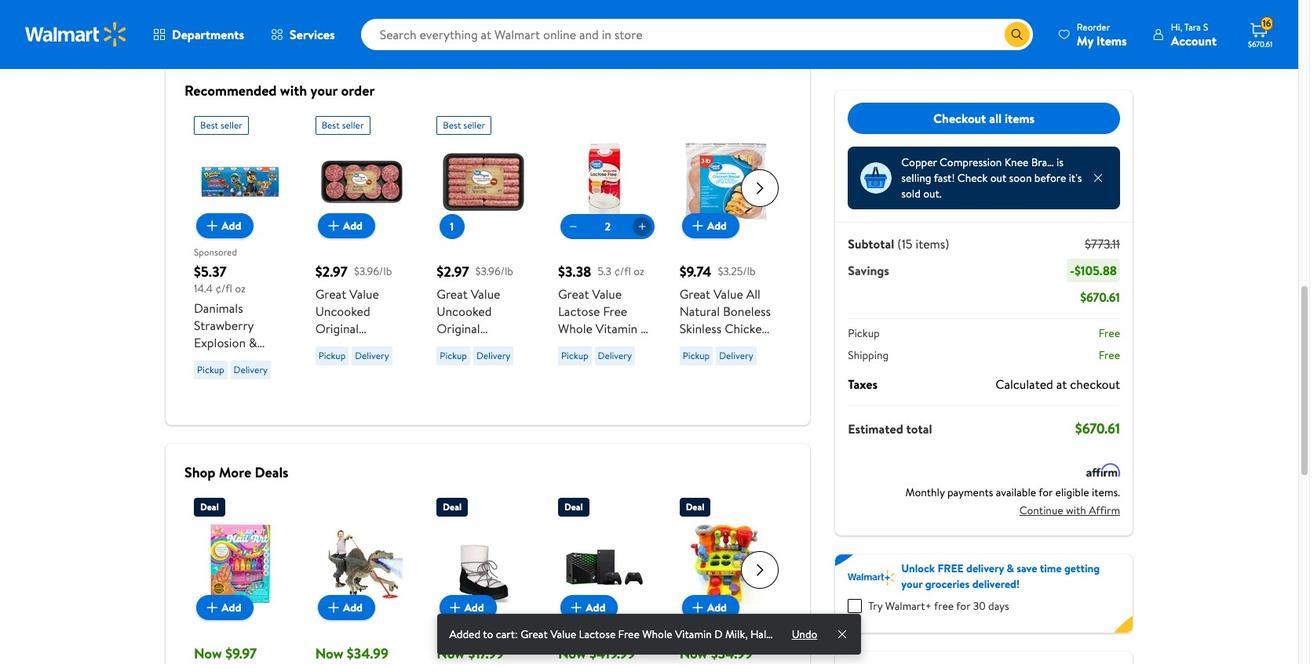 Task type: locate. For each thing, give the bounding box(es) containing it.
lactose up the now $419.99
[[579, 627, 616, 643]]

pickup up smoothies,
[[197, 363, 224, 377]]

0 horizontal spatial now $34.99 group
[[315, 492, 408, 665]]

vitamin left hal...
[[675, 627, 712, 643]]

1 best from the left
[[200, 119, 218, 132]]

delivery inside $3.38 group
[[598, 349, 632, 363]]

total
[[906, 420, 932, 438]]

try walmart+ free for 30 days
[[868, 599, 1009, 615]]

0 horizontal spatial vitamin
[[596, 320, 638, 338]]

1 vertical spatial for
[[1039, 485, 1053, 501]]

& inside the sponsored $5.37 14.4 ¢/fl oz danimals strawberry explosion & mixed berry variety pack smoothies, 3.1 fl. oz. bottles, 12 count
[[249, 334, 257, 351]]

12 for great value uncooked original breakfast pork sausage links 12 oz package
[[513, 355, 524, 372]]

$2.97 group
[[315, 110, 408, 390], [437, 110, 530, 390]]

out.
[[923, 186, 942, 202]]

1 now $34.99 group from the left
[[315, 492, 408, 665]]

3 best from the left
[[443, 119, 461, 132]]

14.4
[[194, 281, 213, 297]]

now $9.97
[[194, 645, 257, 664]]

0 horizontal spatial best
[[200, 119, 218, 132]]

2 best seller from the left
[[322, 119, 364, 132]]

checkout all items
[[933, 110, 1035, 127]]

1 horizontal spatial d
[[714, 627, 723, 643]]

1 horizontal spatial best
[[322, 119, 340, 132]]

lactose up half
[[558, 303, 600, 320]]

best seller for great value uncooked original breakfast pork sausage patties 12 oz package
[[322, 119, 364, 132]]

0 horizontal spatial $3.96/lb
[[354, 264, 392, 279]]

1 vertical spatial with
[[1066, 503, 1086, 519]]

great inside $3.38 5.3 ¢/fl oz great value lactose free whole vitamin d milk, half gallon, 64 fl oz
[[558, 286, 589, 303]]

64
[[558, 355, 573, 372]]

¢/fl right 5.3 on the top left
[[614, 264, 631, 279]]

uncooked inside $2.97 $3.96/lb great value uncooked original breakfast pork sausage links 12 oz package
[[437, 303, 492, 320]]

uncooked inside $2.97 $3.96/lb great value uncooked original breakfast pork sausage patties 12 oz package
[[315, 303, 370, 320]]

0 vertical spatial ¢/fl
[[614, 264, 631, 279]]

add button
[[197, 214, 254, 239], [318, 214, 375, 239], [682, 214, 739, 239], [197, 596, 254, 621], [318, 596, 375, 621], [439, 596, 497, 621], [561, 596, 618, 621], [682, 596, 739, 621]]

delivered!
[[972, 577, 1020, 593]]

2 horizontal spatial 12
[[513, 355, 524, 372]]

value inside $9.74 $3.25/lb great value all natural boneless skinless chicken breasts, 3 lb (frozen)
[[714, 286, 743, 303]]

your up "walmart+"
[[901, 577, 923, 593]]

¢/fl inside the sponsored $5.37 14.4 ¢/fl oz danimals strawberry explosion & mixed berry variety pack smoothies, 3.1 fl. oz. bottles, 12 count
[[215, 281, 232, 297]]

with
[[280, 81, 307, 101], [1066, 503, 1086, 519]]

subtotal (15 items)
[[848, 236, 949, 253]]

0 vertical spatial d
[[641, 320, 650, 338]]

$2.97 $3.96/lb great value uncooked original breakfast pork sausage patties 12 oz package
[[315, 262, 399, 390]]

1 horizontal spatial with
[[1066, 503, 1086, 519]]

2 pork from the left
[[491, 338, 516, 355]]

0 horizontal spatial best seller
[[200, 119, 242, 132]]

2 uncooked from the left
[[437, 303, 492, 320]]

for inside monthly payments available for eligible items. continue with affirm
[[1039, 485, 1053, 501]]

great for great value all natural boneless skinless chicken breasts, 3 lb (frozen)
[[680, 286, 711, 303]]

1 horizontal spatial uncooked
[[437, 303, 492, 320]]

seller
[[221, 119, 242, 132], [342, 119, 364, 132], [463, 119, 485, 132]]

original for patties
[[315, 320, 359, 338]]

pork inside $2.97 $3.96/lb great value uncooked original breakfast pork sausage links 12 oz package
[[491, 338, 516, 355]]

departments button
[[140, 16, 258, 53]]

1 horizontal spatial ¢/fl
[[614, 264, 631, 279]]

& left save
[[1007, 561, 1014, 577]]

value down $3.25/lb
[[714, 286, 743, 303]]

now $419.99 group
[[558, 492, 651, 665]]

great inside $9.74 $3.25/lb great value all natural boneless skinless chicken breasts, 3 lb (frozen)
[[680, 286, 711, 303]]

smoothies,
[[194, 386, 254, 403]]

breakfast
[[315, 338, 367, 355], [437, 338, 488, 355]]

available
[[996, 485, 1036, 501]]

0 horizontal spatial milk,
[[558, 338, 584, 355]]

1 horizontal spatial original
[[437, 320, 480, 338]]

$3.96/lb inside $2.97 $3.96/lb great value uncooked original breakfast pork sausage links 12 oz package
[[475, 264, 513, 279]]

2 sausage from the left
[[437, 355, 480, 372]]

uncooked up patties
[[315, 303, 370, 320]]

for inside button
[[697, 23, 711, 39]]

your left order
[[310, 81, 338, 101]]

3 best seller from the left
[[443, 119, 485, 132]]

2 breakfast from the left
[[437, 338, 488, 355]]

walmart plus image
[[848, 571, 895, 586]]

1 vertical spatial $670.61
[[1080, 289, 1120, 306]]

oz up 'danimals'
[[235, 281, 246, 297]]

0 vertical spatial vitamin
[[596, 320, 638, 338]]

2 $2.97 from the left
[[437, 262, 469, 282]]

pickup for great value uncooked original breakfast pork sausage patties 12 oz package
[[318, 349, 346, 363]]

2 $2.97 group from the left
[[437, 110, 530, 390]]

2 add to cart image from the left
[[446, 599, 464, 618]]

& right explosion
[[249, 334, 257, 351]]

deals
[[255, 463, 288, 483]]

pickup left gallon,
[[561, 349, 588, 363]]

oz inside $2.97 $3.96/lb great value uncooked original breakfast pork sausage links 12 oz package
[[437, 372, 449, 390]]

1 vertical spatial vitamin
[[675, 627, 712, 643]]

value down 5.3 on the top left
[[592, 286, 622, 303]]

vitamin down 5.3 on the top left
[[596, 320, 638, 338]]

oz inside the sponsored $5.37 14.4 ¢/fl oz danimals strawberry explosion & mixed berry variety pack smoothies, 3.1 fl. oz. bottles, 12 count
[[235, 281, 246, 297]]

lb
[[735, 338, 745, 355]]

d
[[641, 320, 650, 338], [714, 627, 723, 643]]

2 seller from the left
[[342, 119, 364, 132]]

2
[[605, 219, 611, 235]]

pickup for great value uncooked original breakfast pork sausage links 12 oz package
[[440, 349, 467, 363]]

best seller inside $5.37 group
[[200, 119, 242, 132]]

0 horizontal spatial sausage
[[315, 355, 359, 372]]

value up links
[[471, 286, 500, 303]]

deal inside now $9.97 group
[[200, 501, 219, 514]]

is
[[1057, 155, 1064, 170]]

package for patties
[[344, 372, 389, 390]]

1 pork from the left
[[370, 338, 395, 355]]

best for great value uncooked original breakfast pork sausage links 12 oz package
[[443, 119, 461, 132]]

0 vertical spatial 1
[[788, 23, 792, 39]]

1 horizontal spatial seller
[[342, 119, 364, 132]]

affirm image
[[1087, 464, 1120, 477]]

oz left patties
[[329, 372, 341, 390]]

close nudge image
[[1092, 172, 1105, 184]]

d left hal...
[[714, 627, 723, 643]]

0 vertical spatial milk,
[[558, 338, 584, 355]]

uncooked for great value uncooked original breakfast pork sausage patties 12 oz package
[[315, 303, 370, 320]]

0 vertical spatial &
[[249, 334, 257, 351]]

12 right links
[[513, 355, 524, 372]]

fl.
[[272, 386, 285, 403]]

0 horizontal spatial 12
[[260, 403, 271, 421]]

pack
[[235, 369, 261, 386]]

3.1
[[257, 386, 269, 403]]

1 $3.96/lb from the left
[[354, 264, 392, 279]]

$2.97
[[315, 262, 348, 282], [437, 262, 469, 282]]

¢/fl up 'danimals'
[[215, 281, 232, 297]]

0 horizontal spatial for
[[697, 23, 711, 39]]

1 vertical spatial ¢/fl
[[215, 281, 232, 297]]

with down eligible
[[1066, 503, 1086, 519]]

(frozen)
[[680, 355, 724, 372]]

breakfast for links
[[437, 338, 488, 355]]

package inside $2.97 $3.96/lb great value uncooked original breakfast pork sausage links 12 oz package
[[452, 372, 497, 390]]

$17.99
[[468, 645, 504, 664]]

value for great value uncooked original breakfast pork sausage patties 12 oz package
[[349, 286, 379, 303]]

1 vertical spatial 1
[[450, 219, 454, 235]]

0 horizontal spatial add to cart image
[[324, 599, 343, 618]]

0 horizontal spatial ¢/fl
[[215, 281, 232, 297]]

add to cart image inside add button
[[446, 599, 464, 618]]

$5.37 group
[[194, 110, 287, 438]]

pickup left patties
[[318, 349, 346, 363]]

great for great value uncooked original breakfast pork sausage patties 12 oz package
[[315, 286, 346, 303]]

1 breakfast from the left
[[315, 338, 367, 355]]

milk, left half
[[558, 338, 584, 355]]

2 original from the left
[[437, 320, 480, 338]]

1 deal from the left
[[200, 501, 219, 514]]

1 horizontal spatial 1
[[788, 23, 792, 39]]

1 sausage from the left
[[315, 355, 359, 372]]

now $34.99 group
[[315, 492, 408, 665], [680, 492, 773, 665]]

1 original from the left
[[315, 320, 359, 338]]

4 now from the left
[[558, 645, 586, 664]]

uncooked
[[315, 303, 370, 320], [437, 303, 492, 320]]

great inside $2.97 $3.96/lb great value uncooked original breakfast pork sausage links 12 oz package
[[437, 286, 468, 303]]

Walmart Site-Wide search field
[[361, 19, 1033, 50]]

1 now from the left
[[194, 645, 222, 664]]

value inside $2.97 $3.96/lb great value uncooked original breakfast pork sausage patties 12 oz package
[[349, 286, 379, 303]]

1 button
[[439, 214, 464, 240]]

1 horizontal spatial $2.97 group
[[437, 110, 530, 390]]

natural
[[680, 303, 720, 320]]

3 deal from the left
[[564, 501, 583, 514]]

1 package from the left
[[344, 372, 389, 390]]

1 horizontal spatial 12
[[315, 372, 326, 390]]

1 uncooked from the left
[[315, 303, 370, 320]]

$3.96/lb inside $2.97 $3.96/lb great value uncooked original breakfast pork sausage patties 12 oz package
[[354, 264, 392, 279]]

original
[[315, 320, 359, 338], [437, 320, 480, 338]]

sausage left links
[[437, 355, 480, 372]]

2 horizontal spatial seller
[[463, 119, 485, 132]]

0 vertical spatial whole
[[558, 320, 593, 338]]

estimated
[[848, 420, 903, 438]]

1 horizontal spatial sausage
[[437, 355, 480, 372]]

pickup
[[848, 326, 880, 341], [318, 349, 346, 363], [440, 349, 467, 363], [561, 349, 588, 363], [683, 349, 710, 363], [197, 363, 224, 377]]

$3.96/lb
[[354, 264, 392, 279], [475, 264, 513, 279]]

4 deal from the left
[[686, 501, 704, 514]]

pork for patties
[[370, 338, 395, 355]]

2 $34.99 from the left
[[711, 645, 753, 664]]

try
[[868, 599, 883, 615]]

seller for great value uncooked original breakfast pork sausage links 12 oz package
[[463, 119, 485, 132]]

shop more deals
[[184, 463, 288, 483]]

1 horizontal spatial now $34.99
[[680, 645, 753, 664]]

0 horizontal spatial seller
[[221, 119, 242, 132]]

soon
[[1009, 170, 1032, 186]]

0 horizontal spatial &
[[249, 334, 257, 351]]

¢/fl inside $3.38 5.3 ¢/fl oz great value lactose free whole vitamin d milk, half gallon, 64 fl oz
[[614, 264, 631, 279]]

-$105.88
[[1070, 262, 1117, 279]]

0 horizontal spatial $34.99
[[347, 645, 388, 664]]

$2.97 inside $2.97 $3.96/lb great value uncooked original breakfast pork sausage links 12 oz package
[[437, 262, 469, 282]]

great inside $2.97 $3.96/lb great value uncooked original breakfast pork sausage patties 12 oz package
[[315, 286, 346, 303]]

2 horizontal spatial best seller
[[443, 119, 485, 132]]

0 horizontal spatial $2.97
[[315, 262, 348, 282]]

0 horizontal spatial package
[[344, 372, 389, 390]]

add button inside now $17.99 group
[[439, 596, 497, 621]]

add inside $9.74 group
[[707, 218, 727, 234]]

1 horizontal spatial your
[[901, 577, 923, 593]]

sausage inside $2.97 $3.96/lb great value uncooked original breakfast pork sausage links 12 oz package
[[437, 355, 480, 372]]

best seller
[[200, 119, 242, 132], [322, 119, 364, 132], [443, 119, 485, 132]]

0 horizontal spatial d
[[641, 320, 650, 338]]

deal for now $34.99
[[686, 501, 704, 514]]

walmart+
[[885, 599, 932, 615]]

$670.61 up the affirm image
[[1075, 419, 1120, 439]]

2 horizontal spatial for
[[1039, 485, 1053, 501]]

1 horizontal spatial $2.97
[[437, 262, 469, 282]]

more
[[219, 463, 251, 483]]

deal for now $17.99
[[443, 501, 462, 514]]

$670.61 down 16
[[1248, 38, 1273, 49]]

2 package from the left
[[452, 372, 497, 390]]

delivery inside $5.37 group
[[234, 363, 268, 377]]

0 horizontal spatial your
[[310, 81, 338, 101]]

pickup down skinless
[[683, 349, 710, 363]]

1 horizontal spatial add to cart image
[[446, 599, 464, 618]]

1 seller from the left
[[221, 119, 242, 132]]

delivery for vitamin
[[598, 349, 632, 363]]

1 horizontal spatial pork
[[491, 338, 516, 355]]

2 $3.96/lb from the left
[[475, 264, 513, 279]]

close image
[[836, 628, 849, 641]]

delivery inside $9.74 group
[[719, 349, 753, 363]]

oz left links
[[437, 372, 449, 390]]

2 horizontal spatial best
[[443, 119, 461, 132]]

1 horizontal spatial for
[[956, 599, 971, 615]]

now $17.99 group
[[437, 492, 530, 665]]

add to cart image
[[203, 217, 222, 236], [324, 217, 343, 236], [688, 217, 707, 236], [203, 599, 222, 618], [567, 599, 586, 618], [688, 599, 707, 618]]

2 best from the left
[[322, 119, 340, 132]]

delivery for links
[[476, 349, 511, 363]]

for left 30
[[956, 599, 971, 615]]

Search search field
[[361, 19, 1033, 50]]

0 horizontal spatial with
[[280, 81, 307, 101]]

milk, left hal...
[[725, 627, 748, 643]]

2 deal from the left
[[443, 501, 462, 514]]

pickup inside $5.37 group
[[197, 363, 224, 377]]

uncooked up links
[[437, 303, 492, 320]]

1 vertical spatial milk,
[[725, 627, 748, 643]]

1 $34.99 from the left
[[347, 645, 388, 664]]

1 vertical spatial whole
[[642, 627, 673, 643]]

breakfast inside $2.97 $3.96/lb great value uncooked original breakfast pork sausage patties 12 oz package
[[315, 338, 367, 355]]

0 vertical spatial for
[[697, 23, 711, 39]]

sausage left patties
[[315, 355, 359, 372]]

3 now from the left
[[437, 645, 465, 664]]

1 horizontal spatial package
[[452, 372, 497, 390]]

danimals
[[194, 300, 243, 317]]

deal inside the now $419.99 group
[[564, 501, 583, 514]]

add button inside now $9.97 group
[[197, 596, 254, 621]]

pickup inside $9.74 group
[[683, 349, 710, 363]]

delivery for mixed
[[234, 363, 268, 377]]

sausage inside $2.97 $3.96/lb great value uncooked original breakfast pork sausage patties 12 oz package
[[315, 355, 359, 372]]

sausage for links
[[437, 355, 480, 372]]

add to cart image
[[324, 599, 343, 618], [446, 599, 464, 618]]

later
[[714, 23, 736, 39]]

$670.61 down $105.88
[[1080, 289, 1120, 306]]

12 left fl.
[[260, 403, 271, 421]]

0 horizontal spatial uncooked
[[315, 303, 370, 320]]

1 $2.97 from the left
[[315, 262, 348, 282]]

d right half
[[641, 320, 650, 338]]

subtotal
[[848, 236, 894, 253]]

fast!
[[934, 170, 955, 186]]

now for now $9.97 group
[[194, 645, 222, 664]]

0 horizontal spatial $2.97 group
[[315, 110, 408, 390]]

1 horizontal spatial breakfast
[[437, 338, 488, 355]]

seller inside $5.37 group
[[221, 119, 242, 132]]

1 horizontal spatial now $34.99 group
[[680, 492, 773, 665]]

$3.96/lb for great value uncooked original breakfast pork sausage links 12 oz package
[[475, 264, 513, 279]]

next slide for horizontalscrollerrecommendations list image
[[741, 552, 779, 590]]

$2.97 inside $2.97 $3.96/lb great value uncooked original breakfast pork sausage patties 12 oz package
[[315, 262, 348, 282]]

deal
[[200, 501, 219, 514], [443, 501, 462, 514], [564, 501, 583, 514], [686, 501, 704, 514]]

taxes
[[848, 376, 878, 393]]

0 horizontal spatial breakfast
[[315, 338, 367, 355]]

whole inside $3.38 5.3 ¢/fl oz great value lactose free whole vitamin d milk, half gallon, 64 fl oz
[[558, 320, 593, 338]]

1 horizontal spatial &
[[1007, 561, 1014, 577]]

1 vertical spatial your
[[901, 577, 923, 593]]

best inside $5.37 group
[[200, 119, 218, 132]]

value inside $3.38 5.3 ¢/fl oz great value lactose free whole vitamin d milk, half gallon, 64 fl oz
[[592, 286, 622, 303]]

package inside $2.97 $3.96/lb great value uncooked original breakfast pork sausage patties 12 oz package
[[344, 372, 389, 390]]

0 horizontal spatial pork
[[370, 338, 395, 355]]

for for monthly payments available for eligible items. continue with affirm
[[1039, 485, 1053, 501]]

reorder
[[1077, 20, 1110, 33]]

pork inside $2.97 $3.96/lb great value uncooked original breakfast pork sausage patties 12 oz package
[[370, 338, 395, 355]]

1 horizontal spatial $34.99
[[711, 645, 753, 664]]

items.
[[1092, 485, 1120, 501]]

recommended with your order
[[184, 81, 375, 101]]

mixed
[[194, 351, 227, 369]]

add to cart image inside the now $419.99 group
[[567, 599, 586, 618]]

1
[[788, 23, 792, 39], [450, 219, 454, 235]]

$9.97
[[225, 645, 257, 664]]

value up patties
[[349, 286, 379, 303]]

0 horizontal spatial now $34.99
[[315, 645, 388, 664]]

for right save
[[697, 23, 711, 39]]

2 vertical spatial for
[[956, 599, 971, 615]]

deal inside now $17.99 group
[[443, 501, 462, 514]]

12 right fl.
[[315, 372, 326, 390]]

checkout
[[933, 110, 986, 127]]

2 vertical spatial $670.61
[[1075, 419, 1120, 439]]

pickup inside $3.38 group
[[561, 349, 588, 363]]

pickup left links
[[440, 349, 467, 363]]

(15
[[897, 236, 913, 253]]

now
[[194, 645, 222, 664], [315, 645, 343, 664], [437, 645, 465, 664], [558, 645, 586, 664], [680, 645, 708, 664]]

original inside $2.97 $3.96/lb great value uncooked original breakfast pork sausage links 12 oz package
[[437, 320, 480, 338]]

pickup up shipping on the right bottom of page
[[848, 326, 880, 341]]

original inside $2.97 $3.96/lb great value uncooked original breakfast pork sausage patties 12 oz package
[[315, 320, 359, 338]]

eligible
[[1055, 485, 1089, 501]]

1 vertical spatial &
[[1007, 561, 1014, 577]]

with inside monthly payments available for eligible items. continue with affirm
[[1066, 503, 1086, 519]]

banner containing unlock free delivery & save time getting your groceries delivered!
[[836, 555, 1133, 634]]

12 inside $2.97 $3.96/lb great value uncooked original breakfast pork sausage patties 12 oz package
[[315, 372, 326, 390]]

$3.25/lb
[[718, 264, 756, 279]]

0 horizontal spatial 1
[[450, 219, 454, 235]]

great for great value uncooked original breakfast pork sausage links 12 oz package
[[437, 286, 468, 303]]

pickup for $670.61
[[848, 326, 880, 341]]

explosion
[[194, 334, 246, 351]]

to
[[483, 627, 493, 643]]

remove
[[603, 23, 641, 39]]

whole
[[558, 320, 593, 338], [642, 627, 673, 643]]

qty 1
[[767, 23, 792, 39]]

$34.99
[[347, 645, 388, 664], [711, 645, 753, 664]]

3 seller from the left
[[463, 119, 485, 132]]

0 vertical spatial $670.61
[[1248, 38, 1273, 49]]

free
[[603, 303, 627, 320], [1099, 326, 1120, 341], [1099, 348, 1120, 363], [618, 627, 640, 643]]

1 vertical spatial d
[[714, 627, 723, 643]]

0 horizontal spatial original
[[315, 320, 359, 338]]

add button inside the now $419.99 group
[[561, 596, 618, 621]]

2 now $34.99 from the left
[[680, 645, 753, 664]]

1 horizontal spatial best seller
[[322, 119, 364, 132]]

value inside $2.97 $3.96/lb great value uncooked original breakfast pork sausage links 12 oz package
[[471, 286, 500, 303]]

$5.37
[[194, 262, 227, 282]]

seller for great value uncooked original breakfast pork sausage patties 12 oz package
[[342, 119, 364, 132]]

breakfast inside $2.97 $3.96/lb great value uncooked original breakfast pork sausage links 12 oz package
[[437, 338, 488, 355]]

pork for links
[[491, 338, 516, 355]]

banner
[[836, 555, 1133, 634]]

save for later button
[[673, 18, 736, 43]]

1 horizontal spatial $3.96/lb
[[475, 264, 513, 279]]

12 inside $2.97 $3.96/lb great value uncooked original breakfast pork sausage links 12 oz package
[[513, 355, 524, 372]]

& inside unlock free delivery & save time getting your groceries delivered!
[[1007, 561, 1014, 577]]

1 best seller from the left
[[200, 119, 242, 132]]

0 horizontal spatial whole
[[558, 320, 593, 338]]

with down services dropdown button
[[280, 81, 307, 101]]

0 vertical spatial lactose
[[558, 303, 600, 320]]

for up continue
[[1039, 485, 1053, 501]]

for for try walmart+ free for 30 days
[[956, 599, 971, 615]]

s
[[1203, 20, 1208, 33]]

add to cart image inside $5.37 group
[[203, 217, 222, 236]]



Task type: describe. For each thing, give the bounding box(es) containing it.
30
[[973, 599, 986, 615]]

$105.88
[[1075, 262, 1117, 279]]

value for great value all natural boneless skinless chicken breasts, 3 lb (frozen)
[[714, 286, 743, 303]]

walmart image
[[25, 22, 127, 47]]

pickup for great value lactose free whole vitamin d milk, half gallon, 64 fl oz
[[561, 349, 588, 363]]

1 horizontal spatial vitamin
[[675, 627, 712, 643]]

free
[[938, 561, 964, 577]]

$2.97 for great value uncooked original breakfast pork sausage patties 12 oz package
[[315, 262, 348, 282]]

value for great value uncooked original breakfast pork sausage links 12 oz package
[[471, 286, 500, 303]]

unlock free delivery & save time getting your groceries delivered!
[[901, 561, 1100, 593]]

count
[[194, 421, 228, 438]]

uncooked for great value uncooked original breakfast pork sausage links 12 oz package
[[437, 303, 492, 320]]

bottles,
[[215, 403, 257, 421]]

before
[[1035, 170, 1066, 186]]

calculated
[[996, 376, 1053, 393]]

less than x qty image
[[861, 162, 892, 194]]

skinless
[[680, 320, 722, 338]]

copper compression knee bra... is selling fast! check out soon before it's sold out.
[[901, 155, 1082, 202]]

checkout
[[1070, 376, 1120, 393]]

5.3
[[598, 264, 612, 279]]

sponsored
[[194, 245, 237, 259]]

2 now from the left
[[315, 645, 343, 664]]

oz.
[[194, 403, 212, 421]]

berry
[[230, 351, 260, 369]]

patties
[[362, 355, 399, 372]]

sausage for patties
[[315, 355, 359, 372]]

increase quantity great value lactose free whole vitamin d milk, half gallon, 64 fl oz, current quantity 2 image
[[636, 221, 649, 233]]

2 now $34.99 group from the left
[[680, 492, 773, 665]]

$3.96/lb for great value uncooked original breakfast pork sausage patties 12 oz package
[[354, 264, 392, 279]]

1 inside button
[[450, 219, 454, 235]]

1 add to cart image from the left
[[324, 599, 343, 618]]

3
[[725, 338, 732, 355]]

deal for now $9.97
[[200, 501, 219, 514]]

groceries
[[925, 577, 970, 593]]

breasts,
[[680, 338, 722, 355]]

selling
[[901, 170, 931, 186]]

best for danimals strawberry explosion & mixed berry variety pack smoothies, 3.1 fl. oz. bottles, 12 count
[[200, 119, 218, 132]]

half
[[587, 338, 610, 355]]

$419.99
[[590, 645, 635, 664]]

breakfast for patties
[[315, 338, 367, 355]]

16
[[1263, 17, 1271, 30]]

value up the now $419.99
[[550, 627, 576, 643]]

0 vertical spatial your
[[310, 81, 338, 101]]

at
[[1056, 376, 1067, 393]]

undo
[[792, 627, 818, 643]]

add inside now $9.97 group
[[222, 601, 241, 616]]

add to cart image inside $9.74 group
[[688, 217, 707, 236]]

items
[[1097, 32, 1127, 49]]

$3.38 group
[[558, 110, 655, 372]]

pickup for danimals strawberry explosion & mixed berry variety pack smoothies, 3.1 fl. oz. bottles, 12 count
[[197, 363, 224, 377]]

items)
[[916, 236, 949, 253]]

1 vertical spatial lactose
[[579, 627, 616, 643]]

savings
[[848, 262, 889, 279]]

save for later
[[673, 23, 736, 39]]

add inside the now $419.99 group
[[586, 601, 605, 616]]

package for links
[[452, 372, 497, 390]]

best seller for great value uncooked original breakfast pork sausage links 12 oz package
[[443, 119, 485, 132]]

deal for now $419.99
[[564, 501, 583, 514]]

services button
[[258, 16, 348, 53]]

payments
[[947, 485, 993, 501]]

12 for great value uncooked original breakfast pork sausage patties 12 oz package
[[315, 372, 326, 390]]

save
[[1017, 561, 1037, 577]]

1 now $34.99 from the left
[[315, 645, 388, 664]]

now $9.97 group
[[194, 492, 287, 665]]

your inside unlock free delivery & save time getting your groceries delivered!
[[901, 577, 923, 593]]

affirm
[[1089, 503, 1120, 519]]

all
[[989, 110, 1002, 127]]

strawberry
[[194, 317, 254, 334]]

original for links
[[437, 320, 480, 338]]

account
[[1171, 32, 1217, 49]]

hal...
[[750, 627, 773, 643]]

oz inside $2.97 $3.96/lb great value uncooked original breakfast pork sausage patties 12 oz package
[[329, 372, 341, 390]]

$2.97 $3.96/lb great value uncooked original breakfast pork sausage links 12 oz package
[[437, 262, 524, 390]]

reorder my items
[[1077, 20, 1127, 49]]

sponsored $5.37 14.4 ¢/fl oz danimals strawberry explosion & mixed berry variety pack smoothies, 3.1 fl. oz. bottles, 12 count
[[194, 245, 285, 438]]

links
[[483, 355, 510, 372]]

save
[[673, 23, 695, 39]]

oz right fl
[[586, 355, 598, 372]]

chicken
[[725, 320, 769, 338]]

qty
[[767, 23, 785, 39]]

order
[[341, 81, 375, 101]]

getting
[[1064, 561, 1100, 577]]

d inside $3.38 5.3 ¢/fl oz great value lactose free whole vitamin d milk, half gallon, 64 fl oz
[[641, 320, 650, 338]]

$9.74 $3.25/lb great value all natural boneless skinless chicken breasts, 3 lb (frozen)
[[680, 262, 771, 372]]

shipping
[[848, 348, 889, 363]]

milk, inside $3.38 5.3 ¢/fl oz great value lactose free whole vitamin d milk, half gallon, 64 fl oz
[[558, 338, 584, 355]]

Try Walmart+ free for 30 days checkbox
[[848, 600, 862, 614]]

decrease quantity great value lactose free whole vitamin d milk, half gallon, 64 fl oz, current quantity 2 image
[[567, 221, 580, 233]]

items
[[1005, 110, 1035, 127]]

lactose inside $3.38 5.3 ¢/fl oz great value lactose free whole vitamin d milk, half gallon, 64 fl oz
[[558, 303, 600, 320]]

hi,
[[1171, 20, 1182, 33]]

add inside $5.37 group
[[222, 218, 241, 234]]

now $17.99
[[437, 645, 504, 664]]

tara
[[1184, 20, 1201, 33]]

best for great value uncooked original breakfast pork sausage patties 12 oz package
[[322, 119, 340, 132]]

delivery for patties
[[355, 349, 389, 363]]

variety
[[194, 369, 232, 386]]

checkout all items button
[[848, 103, 1120, 134]]

fl
[[576, 355, 583, 372]]

days
[[988, 599, 1009, 615]]

oz right 5.3 on the top left
[[634, 264, 644, 279]]

next slide for horizontalscrollerrecommendations list image
[[741, 170, 779, 207]]

add button inside $5.37 group
[[197, 214, 254, 239]]

delivery for breasts,
[[719, 349, 753, 363]]

add button inside $9.74 group
[[682, 214, 739, 239]]

add to cart image inside now $9.97 group
[[203, 599, 222, 618]]

bra...
[[1031, 155, 1054, 170]]

now for the now $419.99 group
[[558, 645, 586, 664]]

free inside $3.38 5.3 ¢/fl oz great value lactose free whole vitamin d milk, half gallon, 64 fl oz
[[603, 303, 627, 320]]

seller for danimals strawberry explosion & mixed berry variety pack smoothies, 3.1 fl. oz. bottles, 12 count
[[221, 119, 242, 132]]

12 inside the sponsored $5.37 14.4 ¢/fl oz danimals strawberry explosion & mixed berry variety pack smoothies, 3.1 fl. oz. bottles, 12 count
[[260, 403, 271, 421]]

boneless
[[723, 303, 771, 320]]

added to cart: great value lactose free whole vitamin d milk, hal...
[[449, 627, 773, 643]]

5 now from the left
[[680, 645, 708, 664]]

1 horizontal spatial milk,
[[725, 627, 748, 643]]

continue with affirm link
[[1020, 498, 1120, 524]]

1 $2.97 group from the left
[[315, 110, 408, 390]]

-
[[1070, 262, 1075, 279]]

best seller for danimals strawberry explosion & mixed berry variety pack smoothies, 3.1 fl. oz. bottles, 12 count
[[200, 119, 242, 132]]

added
[[449, 627, 481, 643]]

free
[[934, 599, 954, 615]]

services
[[290, 26, 335, 43]]

$9.74 group
[[680, 110, 773, 372]]

now for now $17.99 group
[[437, 645, 465, 664]]

$2.97 for great value uncooked original breakfast pork sausage links 12 oz package
[[437, 262, 469, 282]]

undo button
[[786, 615, 824, 655]]

estimated total
[[848, 420, 932, 438]]

$3.38 5.3 ¢/fl oz great value lactose free whole vitamin d milk, half gallon, 64 fl oz
[[558, 262, 651, 372]]

1 horizontal spatial whole
[[642, 627, 673, 643]]

add inside now $17.99 group
[[464, 601, 484, 616]]

$773.11
[[1085, 236, 1120, 253]]

pickup for great value all natural boneless skinless chicken breasts, 3 lb (frozen)
[[683, 349, 710, 363]]

vitamin inside $3.38 5.3 ¢/fl oz great value lactose free whole vitamin d milk, half gallon, 64 fl oz
[[596, 320, 638, 338]]

0 vertical spatial with
[[280, 81, 307, 101]]

search icon image
[[1011, 28, 1024, 41]]

check
[[958, 170, 988, 186]]

it's
[[1069, 170, 1082, 186]]



Task type: vqa. For each thing, say whether or not it's contained in the screenshot.
right "verification"
no



